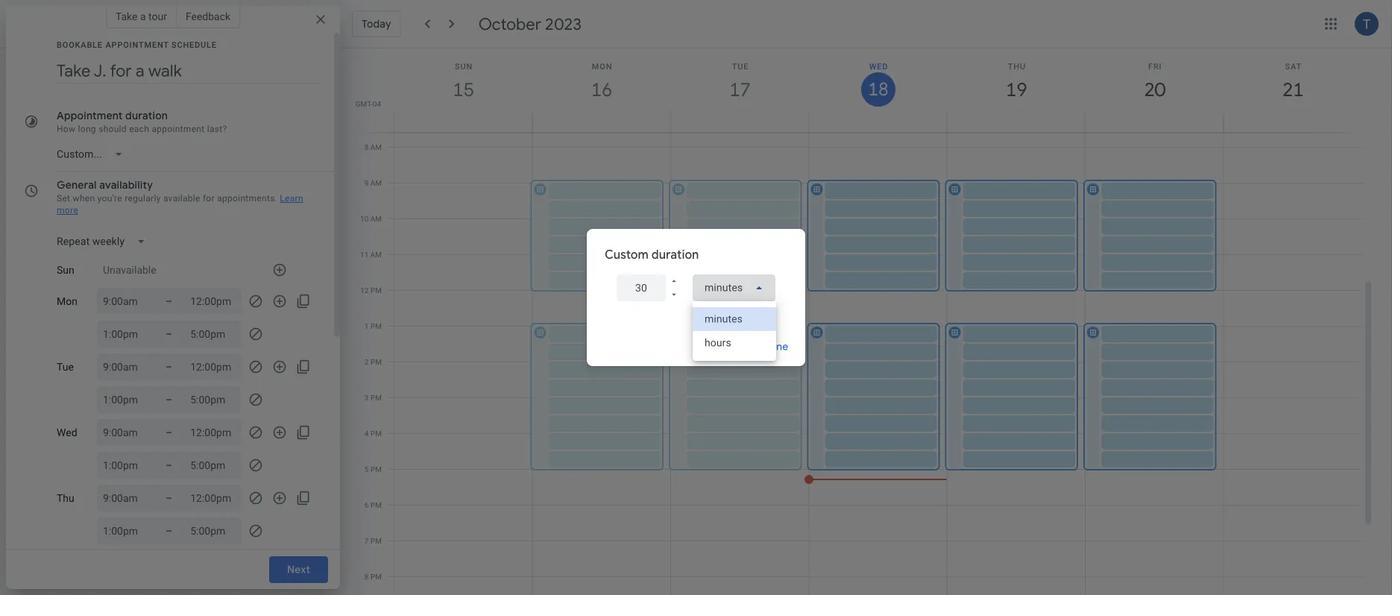 Task type: describe. For each thing, give the bounding box(es) containing it.
4 pm
[[365, 429, 382, 438]]

each
[[129, 124, 149, 134]]

3
[[365, 393, 369, 402]]

duration in minutes list box
[[693, 301, 776, 361]]

appointment
[[105, 40, 169, 49]]

Duration in minutes number field
[[628, 274, 654, 301]]

mon
[[57, 295, 77, 307]]

3 – from the top
[[166, 361, 172, 373]]

you're
[[97, 193, 122, 204]]

5 column header from the left
[[947, 48, 1086, 132]]

appointment
[[152, 124, 205, 134]]

set
[[57, 193, 70, 204]]

should
[[99, 124, 127, 134]]

long
[[78, 124, 96, 134]]

6 pm
[[365, 501, 382, 510]]

pm for 8 pm
[[371, 572, 382, 581]]

when
[[73, 193, 95, 204]]

8 for 8 am
[[364, 143, 369, 152]]

9
[[364, 179, 369, 188]]

5
[[365, 465, 369, 474]]

learn
[[280, 193, 303, 204]]

duration for appointment
[[125, 109, 168, 122]]

schedule
[[172, 40, 217, 49]]

for
[[203, 193, 215, 204]]

10
[[360, 214, 369, 223]]

am for 10 am
[[370, 214, 382, 223]]

am for 11 am
[[370, 250, 382, 259]]

custom duration
[[605, 247, 699, 262]]

7 – from the top
[[166, 492, 172, 504]]

how
[[57, 124, 76, 134]]

done
[[763, 340, 789, 353]]

general
[[57, 178, 97, 192]]

available
[[163, 193, 200, 204]]

cancel button
[[698, 329, 746, 365]]

8 for 8 pm
[[365, 572, 369, 581]]

pm for 1 pm
[[371, 322, 382, 331]]

2023
[[545, 13, 582, 34]]

2 option from the top
[[693, 331, 776, 355]]

bookable appointment schedule
[[57, 40, 217, 49]]

2 – from the top
[[166, 328, 172, 340]]

1 column header from the left
[[394, 48, 533, 132]]

1 option from the top
[[693, 307, 776, 331]]

feedback
[[186, 10, 230, 22]]

4 – from the top
[[166, 393, 172, 406]]

12 pm
[[360, 286, 382, 295]]

appointment
[[57, 109, 123, 122]]

next button
[[269, 556, 328, 583]]

11 am
[[360, 250, 382, 259]]

none field inside custom duration dialog
[[693, 274, 776, 301]]

take a tour button
[[106, 4, 177, 28]]

tour
[[148, 10, 167, 22]]

6
[[365, 501, 369, 510]]

8 – from the top
[[166, 525, 172, 537]]

availability
[[99, 178, 153, 192]]

pm for 3 pm
[[371, 393, 382, 402]]

more
[[57, 205, 78, 215]]

bookable
[[57, 40, 103, 49]]

done button
[[752, 329, 799, 365]]

tue
[[57, 361, 74, 373]]

6 column header from the left
[[1085, 48, 1224, 132]]

cancel
[[705, 340, 739, 353]]

04
[[373, 99, 381, 108]]

take
[[115, 10, 138, 22]]

5 – from the top
[[166, 426, 172, 438]]

am for 9 am
[[370, 179, 382, 188]]

11
[[360, 250, 369, 259]]

3 column header from the left
[[670, 48, 809, 132]]

today
[[362, 17, 391, 31]]

pm for 4 pm
[[371, 429, 382, 438]]



Task type: vqa. For each thing, say whether or not it's contained in the screenshot.
GROUP containing Subscribe to calendar
no



Task type: locate. For each thing, give the bounding box(es) containing it.
Add title text field
[[57, 60, 322, 82]]

pm down 7 pm
[[371, 572, 382, 581]]

1 – from the top
[[166, 295, 172, 307]]

2 pm from the top
[[371, 322, 382, 331]]

learn more
[[57, 193, 303, 215]]

1 horizontal spatial duration
[[651, 247, 699, 262]]

4 column header from the left
[[808, 48, 947, 132]]

8 am
[[364, 143, 382, 152]]

1 vertical spatial 8
[[365, 572, 369, 581]]

pm right 4
[[371, 429, 382, 438]]

pm right '5'
[[371, 465, 382, 474]]

10 am
[[360, 214, 382, 223]]

3 pm from the top
[[371, 358, 382, 366]]

9 am
[[364, 179, 382, 188]]

pm right '6'
[[371, 501, 382, 510]]

a
[[140, 10, 146, 22]]

appointments.
[[217, 193, 277, 204]]

8 down 7
[[365, 572, 369, 581]]

7 column header from the left
[[1223, 48, 1362, 132]]

4 pm from the top
[[371, 393, 382, 402]]

duration inside dialog
[[651, 247, 699, 262]]

gmt-
[[355, 99, 373, 108]]

12
[[360, 286, 369, 295]]

6 – from the top
[[166, 459, 172, 471]]

–
[[166, 295, 172, 307], [166, 328, 172, 340], [166, 361, 172, 373], [166, 393, 172, 406], [166, 426, 172, 438], [166, 459, 172, 471], [166, 492, 172, 504], [166, 525, 172, 537]]

0 horizontal spatial duration
[[125, 109, 168, 122]]

3 am from the top
[[370, 214, 382, 223]]

duration up duration in minutes number field
[[651, 247, 699, 262]]

grid
[[346, 48, 1374, 595]]

8 up 9 at the left top of page
[[364, 143, 369, 152]]

pm right 7
[[371, 536, 382, 545]]

pm right the 1
[[371, 322, 382, 331]]

7 pm
[[365, 536, 382, 545]]

october 2023
[[478, 13, 582, 34]]

set when you're regularly available for appointments.
[[57, 193, 277, 204]]

last?
[[207, 124, 227, 134]]

grid containing gmt-04
[[346, 48, 1374, 595]]

am
[[370, 143, 382, 152], [370, 179, 382, 188], [370, 214, 382, 223], [370, 250, 382, 259]]

5 pm
[[365, 465, 382, 474]]

2 column header from the left
[[532, 48, 671, 132]]

pm right 2
[[371, 358, 382, 366]]

october
[[478, 13, 541, 34]]

wed
[[57, 426, 77, 439]]

am up '9 am'
[[370, 143, 382, 152]]

duration up each
[[125, 109, 168, 122]]

custom
[[605, 247, 649, 262]]

7
[[365, 536, 369, 545]]

pm for 12 pm
[[371, 286, 382, 295]]

appointment duration how long should each appointment last?
[[57, 109, 227, 134]]

learn more link
[[57, 193, 303, 215]]

duration inside the appointment duration how long should each appointment last?
[[125, 109, 168, 122]]

2
[[365, 358, 369, 366]]

2 pm
[[365, 358, 382, 366]]

0 vertical spatial duration
[[125, 109, 168, 122]]

thu
[[57, 492, 74, 504]]

gmt-04
[[355, 99, 381, 108]]

2 am from the top
[[370, 179, 382, 188]]

custom duration dialog
[[587, 229, 805, 366]]

pm for 7 pm
[[371, 536, 382, 545]]

unavailable
[[103, 264, 156, 276]]

1 8 from the top
[[364, 143, 369, 152]]

8 pm
[[365, 572, 382, 581]]

regularly
[[125, 193, 161, 204]]

option
[[693, 307, 776, 331], [693, 331, 776, 355]]

8 pm from the top
[[371, 536, 382, 545]]

4 am from the top
[[370, 250, 382, 259]]

1
[[365, 322, 369, 331]]

pm
[[371, 286, 382, 295], [371, 322, 382, 331], [371, 358, 382, 366], [371, 393, 382, 402], [371, 429, 382, 438], [371, 465, 382, 474], [371, 501, 382, 510], [371, 536, 382, 545], [371, 572, 382, 581]]

0 vertical spatial 8
[[364, 143, 369, 152]]

today button
[[352, 10, 401, 37]]

am for 8 am
[[370, 143, 382, 152]]

am right 10
[[370, 214, 382, 223]]

1 pm
[[365, 322, 382, 331]]

take a tour
[[115, 10, 167, 22]]

1 vertical spatial duration
[[651, 247, 699, 262]]

am right 9 at the left top of page
[[370, 179, 382, 188]]

next
[[287, 563, 310, 576]]

am right 11
[[370, 250, 382, 259]]

pm for 6 pm
[[371, 501, 382, 510]]

duration
[[125, 109, 168, 122], [651, 247, 699, 262]]

3 pm
[[365, 393, 382, 402]]

pm right 3 at the left of page
[[371, 393, 382, 402]]

sun
[[57, 264, 74, 276]]

7 pm from the top
[[371, 501, 382, 510]]

pm right 12
[[371, 286, 382, 295]]

6 pm from the top
[[371, 465, 382, 474]]

pm for 2 pm
[[371, 358, 382, 366]]

8
[[364, 143, 369, 152], [365, 572, 369, 581]]

9 pm from the top
[[371, 572, 382, 581]]

2 8 from the top
[[365, 572, 369, 581]]

duration for custom
[[651, 247, 699, 262]]

column header
[[394, 48, 533, 132], [532, 48, 671, 132], [670, 48, 809, 132], [808, 48, 947, 132], [947, 48, 1086, 132], [1085, 48, 1224, 132], [1223, 48, 1362, 132]]

5 pm from the top
[[371, 429, 382, 438]]

1 am from the top
[[370, 143, 382, 152]]

1 pm from the top
[[371, 286, 382, 295]]

None field
[[693, 274, 776, 301]]

pm for 5 pm
[[371, 465, 382, 474]]

feedback button
[[177, 4, 240, 28]]

general availability
[[57, 178, 153, 192]]

4
[[365, 429, 369, 438]]



